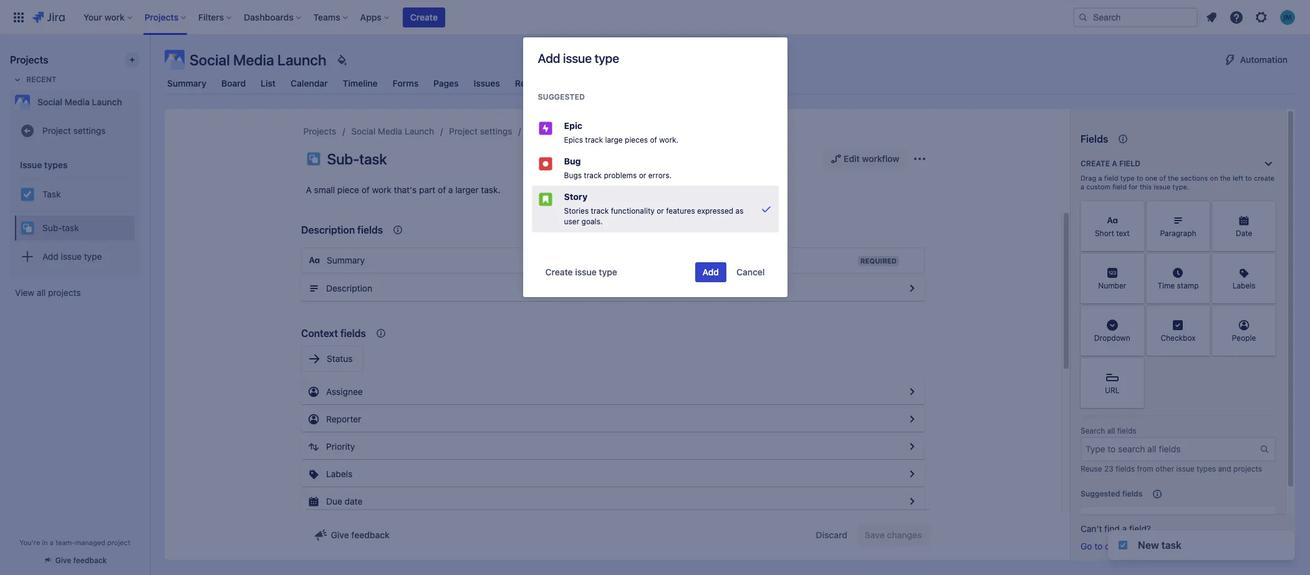Task type: vqa. For each thing, say whether or not it's contained in the screenshot.


Task type: locate. For each thing, give the bounding box(es) containing it.
0 horizontal spatial projects
[[10, 54, 48, 65]]

social media launch up list
[[190, 51, 327, 69]]

issue types up bug
[[527, 126, 573, 137]]

workflow
[[862, 153, 900, 164]]

project settings link
[[15, 119, 135, 143], [449, 124, 512, 139]]

context
[[301, 328, 338, 339]]

1 vertical spatial sub-
[[42, 222, 62, 233]]

types
[[551, 126, 573, 137], [44, 159, 68, 170], [1197, 465, 1217, 474]]

0 vertical spatial sub-
[[327, 150, 360, 168]]

1 horizontal spatial issue types
[[527, 126, 573, 137]]

1 horizontal spatial add
[[538, 51, 560, 65]]

types inside group
[[44, 159, 68, 170]]

or left errors.
[[639, 171, 646, 180]]

more information about the fields image
[[1116, 132, 1131, 147]]

0 vertical spatial field
[[1120, 159, 1141, 168]]

1 horizontal spatial task
[[360, 150, 387, 168]]

or for story
[[657, 207, 664, 216]]

stories
[[564, 207, 589, 216]]

search all fields
[[1081, 427, 1137, 436]]

priority
[[326, 442, 355, 452]]

small
[[314, 185, 335, 195]]

2 vertical spatial track
[[591, 207, 609, 216]]

0 vertical spatial launch
[[277, 51, 327, 69]]

custom
[[1087, 183, 1111, 191], [1105, 541, 1135, 552]]

task inside group
[[62, 222, 79, 233]]

open field configuration image for description
[[905, 281, 920, 296]]

0 vertical spatial types
[[551, 126, 573, 137]]

summary left "board"
[[167, 78, 206, 89]]

add left the cancel
[[703, 267, 719, 277]]

issues link
[[471, 72, 503, 95]]

1 vertical spatial task
[[62, 222, 79, 233]]

create inside the add issue type dialog
[[545, 267, 573, 277]]

0 vertical spatial or
[[639, 171, 646, 180]]

open field configuration image inside priority button
[[905, 440, 920, 455]]

0 vertical spatial projects
[[10, 54, 48, 65]]

1 vertical spatial summary
[[327, 255, 365, 266]]

suggested up 'epic'
[[538, 92, 585, 102]]

open field configuration image
[[905, 281, 920, 296], [905, 385, 920, 400], [905, 412, 920, 427], [905, 495, 920, 510]]

tab list
[[157, 72, 1303, 95]]

a down more information about the fields image
[[1112, 159, 1118, 168]]

field
[[1120, 159, 1141, 168], [1104, 174, 1119, 182], [1113, 183, 1127, 191]]

1 horizontal spatial projects
[[1234, 465, 1263, 474]]

board
[[221, 78, 246, 89]]

Type to search all fields text field
[[1082, 439, 1260, 461]]

social
[[190, 51, 230, 69], [37, 97, 62, 107], [351, 126, 376, 137]]

give
[[331, 530, 349, 541], [55, 556, 71, 566]]

or inside bug bugs track problems or errors.
[[639, 171, 646, 180]]

that's
[[394, 185, 417, 195]]

1 horizontal spatial give
[[331, 530, 349, 541]]

4 open field configuration image from the top
[[905, 495, 920, 510]]

social media launch link
[[10, 90, 135, 115], [351, 124, 434, 139]]

labels down priority
[[326, 469, 353, 480]]

2 vertical spatial social media launch
[[351, 126, 434, 137]]

of right one
[[1160, 174, 1166, 182]]

sub- down task
[[42, 222, 62, 233]]

list link
[[258, 72, 278, 95]]

0 horizontal spatial suggested
[[538, 92, 585, 102]]

1 vertical spatial types
[[44, 159, 68, 170]]

of left work. at the top right
[[650, 135, 657, 145]]

project settings down 'issues' link at the left
[[449, 126, 512, 137]]

collapse recent projects image
[[10, 72, 25, 87]]

2 horizontal spatial create
[[1081, 159, 1110, 168]]

project down recent
[[42, 125, 71, 136]]

sub- right issue type icon
[[327, 150, 360, 168]]

1 vertical spatial add issue type
[[42, 251, 102, 262]]

1 vertical spatial description
[[326, 283, 372, 294]]

new
[[1138, 540, 1159, 551]]

0 horizontal spatial give
[[55, 556, 71, 566]]

issue types
[[527, 126, 573, 137], [20, 159, 68, 170]]

1 the from the left
[[1168, 174, 1179, 182]]

labels up people at the bottom
[[1233, 282, 1256, 291]]

or
[[639, 171, 646, 180], [657, 207, 664, 216]]

suggested down 23
[[1081, 490, 1121, 499]]

0 horizontal spatial types
[[44, 159, 68, 170]]

or inside story stories track functionality or features expressed as user goals.
[[657, 207, 664, 216]]

social media launch down recent
[[37, 97, 122, 107]]

1 horizontal spatial settings
[[480, 126, 512, 137]]

one
[[1146, 174, 1158, 182]]

fields left more information about the suggested fields 'icon'
[[1123, 490, 1143, 499]]

paragraph
[[1160, 229, 1197, 239]]

description down small
[[301, 225, 355, 236]]

issue inside "add issue type" button
[[61, 251, 82, 262]]

the right on
[[1221, 174, 1231, 182]]

left
[[1233, 174, 1244, 182]]

projects right and
[[1234, 465, 1263, 474]]

add up reports
[[538, 51, 560, 65]]

0 vertical spatial add
[[538, 51, 560, 65]]

1 horizontal spatial types
[[551, 126, 573, 137]]

give feedback down date
[[331, 530, 390, 541]]

0 vertical spatial add issue type
[[538, 51, 619, 65]]

reports link
[[513, 72, 550, 95]]

types inside 'link'
[[551, 126, 573, 137]]

create for create a field
[[1081, 159, 1110, 168]]

give feedback
[[331, 530, 390, 541], [55, 556, 107, 566]]

feedback down date
[[351, 530, 390, 541]]

give feedback button down date
[[306, 526, 397, 546]]

sub-task
[[327, 150, 387, 168], [42, 222, 79, 233]]

issue down sub-task link
[[61, 251, 82, 262]]

board link
[[219, 72, 248, 95]]

drag a field type to one of the sections on the left to create a custom field for this issue type.
[[1081, 174, 1275, 191]]

track left large
[[585, 135, 603, 145]]

open field configuration image inside description button
[[905, 281, 920, 296]]

part
[[419, 185, 436, 195]]

issue up 'task' link
[[20, 159, 42, 170]]

1 vertical spatial feedback
[[73, 556, 107, 566]]

give feedback down you're in a team-managed project
[[55, 556, 107, 566]]

23
[[1105, 465, 1114, 474]]

0 vertical spatial all
[[37, 288, 46, 298]]

all inside view all projects link
[[37, 288, 46, 298]]

custom down drag
[[1087, 183, 1111, 191]]

0 horizontal spatial give feedback
[[55, 556, 107, 566]]

social down recent
[[37, 97, 62, 107]]

give down due date
[[331, 530, 349, 541]]

add
[[538, 51, 560, 65], [42, 251, 58, 262], [703, 267, 719, 277]]

1 horizontal spatial issue
[[527, 126, 548, 137]]

1 horizontal spatial feedback
[[351, 530, 390, 541]]

jira image
[[32, 10, 65, 25], [32, 10, 65, 25]]

pages link
[[431, 72, 461, 95]]

1 vertical spatial media
[[65, 97, 90, 107]]

0 vertical spatial feedback
[[351, 530, 390, 541]]

new task button
[[1108, 531, 1296, 561]]

project down pages link
[[449, 126, 478, 137]]

track inside story stories track functionality or features expressed as user goals.
[[591, 207, 609, 216]]

to up this
[[1137, 174, 1144, 182]]

0 horizontal spatial or
[[639, 171, 646, 180]]

required
[[861, 257, 897, 265]]

0 horizontal spatial issue types
[[20, 159, 68, 170]]

sections
[[1181, 174, 1209, 182]]

1 horizontal spatial to
[[1137, 174, 1144, 182]]

group
[[15, 148, 135, 277]]

track for bug
[[584, 171, 602, 180]]

field down create a field
[[1104, 174, 1119, 182]]

create
[[410, 12, 438, 22], [1081, 159, 1110, 168], [545, 267, 573, 277]]

on
[[1210, 174, 1219, 182]]

1 open field configuration image from the top
[[905, 440, 920, 455]]

issues
[[474, 78, 500, 89]]

0 vertical spatial social media launch link
[[10, 90, 135, 115]]

give feedback button down you're in a team-managed project
[[35, 551, 114, 571]]

open field configuration image for due date
[[905, 495, 920, 510]]

view all projects link
[[10, 282, 140, 304]]

field?
[[1130, 524, 1151, 535]]

0 horizontal spatial sub-
[[42, 222, 62, 233]]

functionality
[[611, 207, 655, 216]]

2 vertical spatial create
[[545, 267, 573, 277]]

issue types inside group
[[20, 159, 68, 170]]

0 vertical spatial description
[[301, 225, 355, 236]]

track inside epic epics track large pieces of work.
[[585, 135, 603, 145]]

projects down "add issue type" button
[[48, 288, 81, 298]]

0 vertical spatial track
[[585, 135, 603, 145]]

0 vertical spatial issue
[[527, 126, 548, 137]]

2 horizontal spatial task
[[1162, 540, 1182, 551]]

add issue type inside dialog
[[538, 51, 619, 65]]

custom down can't find a field?
[[1105, 541, 1135, 552]]

open field configuration image
[[905, 440, 920, 455], [905, 467, 920, 482]]

1 vertical spatial social media launch
[[37, 97, 122, 107]]

projects up issue type icon
[[303, 126, 336, 137]]

1 horizontal spatial social media launch
[[190, 51, 327, 69]]

project settings link down recent
[[15, 119, 135, 143]]

0 horizontal spatial add issue type
[[42, 251, 102, 262]]

summary
[[167, 78, 206, 89], [327, 255, 365, 266]]

of inside epic epics track large pieces of work.
[[650, 135, 657, 145]]

text
[[1117, 229, 1130, 239]]

other
[[1156, 465, 1175, 474]]

suggested inside the add issue type dialog
[[538, 92, 585, 102]]

task up work
[[360, 150, 387, 168]]

1 horizontal spatial or
[[657, 207, 664, 216]]

issue
[[527, 126, 548, 137], [20, 159, 42, 170]]

issue inside create issue type button
[[575, 267, 597, 277]]

2 open field configuration image from the top
[[905, 467, 920, 482]]

description inside button
[[326, 283, 372, 294]]

discard button
[[809, 526, 855, 546]]

1 horizontal spatial the
[[1221, 174, 1231, 182]]

create button
[[403, 7, 445, 27]]

1 vertical spatial sub-task
[[42, 222, 79, 233]]

open field configuration image for assignee
[[905, 385, 920, 400]]

type inside group
[[84, 251, 102, 262]]

managed
[[75, 539, 105, 547]]

a
[[1112, 159, 1118, 168], [1099, 174, 1103, 182], [1081, 183, 1085, 191], [448, 185, 453, 195], [1123, 524, 1127, 535], [50, 539, 54, 547]]

1 horizontal spatial add issue type
[[538, 51, 619, 65]]

0 horizontal spatial the
[[1168, 174, 1179, 182]]

the up type.
[[1168, 174, 1179, 182]]

types left and
[[1197, 465, 1217, 474]]

1 vertical spatial open field configuration image
[[905, 467, 920, 482]]

2 open field configuration image from the top
[[905, 385, 920, 400]]

sub-task up piece
[[327, 150, 387, 168]]

fields right search
[[1118, 427, 1137, 436]]

to right the go
[[1095, 541, 1103, 552]]

sub-task up "add issue type" button
[[42, 222, 79, 233]]

issue types up task
[[20, 159, 68, 170]]

1 vertical spatial all
[[1108, 427, 1116, 436]]

0 horizontal spatial launch
[[92, 97, 122, 107]]

field up for
[[1120, 159, 1141, 168]]

selected image
[[759, 202, 774, 217]]

0 vertical spatial give
[[331, 530, 349, 541]]

0 vertical spatial projects
[[48, 288, 81, 298]]

field left for
[[1113, 183, 1127, 191]]

projects up recent
[[10, 54, 48, 65]]

0 vertical spatial give feedback
[[331, 530, 390, 541]]

track inside bug bugs track problems or errors.
[[584, 171, 602, 180]]

social media launch link down recent
[[10, 90, 135, 115]]

type
[[595, 51, 619, 65], [1121, 174, 1135, 182], [84, 251, 102, 262], [599, 267, 617, 277]]

add button
[[695, 262, 727, 282]]

0 horizontal spatial sub-task
[[42, 222, 79, 233]]

0 horizontal spatial give feedback button
[[35, 551, 114, 571]]

project settings link down 'issues' link at the left
[[449, 124, 512, 139]]

description up context fields
[[326, 283, 372, 294]]

feedback down managed
[[73, 556, 107, 566]]

1 horizontal spatial social
[[190, 51, 230, 69]]

issue down one
[[1154, 183, 1171, 191]]

open field configuration image inside reporter button
[[905, 412, 920, 427]]

0 horizontal spatial create
[[410, 12, 438, 22]]

project settings down recent
[[42, 125, 106, 136]]

timeline
[[343, 78, 378, 89]]

2 vertical spatial task
[[1162, 540, 1182, 551]]

open field configuration image inside due date button
[[905, 495, 920, 510]]

go
[[1081, 541, 1093, 552]]

can't find a field?
[[1081, 524, 1151, 535]]

or left features
[[657, 207, 664, 216]]

social up summary link
[[190, 51, 230, 69]]

all right view
[[37, 288, 46, 298]]

summary down description fields
[[327, 255, 365, 266]]

open field configuration image inside labels "button"
[[905, 467, 920, 482]]

add issue type image
[[20, 250, 35, 264]]

add issue type down sub-task link
[[42, 251, 102, 262]]

2 vertical spatial add
[[703, 267, 719, 277]]

dropdown
[[1095, 334, 1131, 343]]

bugs
[[564, 171, 582, 180]]

1 open field configuration image from the top
[[905, 281, 920, 296]]

description fields
[[301, 225, 383, 236]]

2 horizontal spatial types
[[1197, 465, 1217, 474]]

projects
[[10, 54, 48, 65], [303, 126, 336, 137]]

custom inside drag a field type to one of the sections on the left to create a custom field for this issue type.
[[1087, 183, 1111, 191]]

1 horizontal spatial media
[[233, 51, 274, 69]]

due
[[326, 497, 342, 507]]

suggested fields
[[1081, 490, 1143, 499]]

more information about the context fields image
[[391, 223, 406, 238]]

labels
[[1233, 282, 1256, 291], [326, 469, 353, 480]]

task icon image
[[1118, 541, 1128, 551]]

create inside primary element
[[410, 12, 438, 22]]

assignee
[[326, 387, 363, 397]]

1 horizontal spatial sub-task
[[327, 150, 387, 168]]

reporter button
[[301, 407, 925, 432]]

this link will be opened in a new tab image
[[1162, 542, 1172, 552]]

sub- inside group
[[42, 222, 62, 233]]

give down team-
[[55, 556, 71, 566]]

add issue type dialog
[[523, 37, 788, 297]]

types for issue types 'link'
[[551, 126, 573, 137]]

0 horizontal spatial social
[[37, 97, 62, 107]]

1 horizontal spatial suggested
[[1081, 490, 1121, 499]]

of
[[650, 135, 657, 145], [1160, 174, 1166, 182], [362, 185, 370, 195], [438, 185, 446, 195]]

social media launch link down forms link
[[351, 124, 434, 139]]

large
[[605, 135, 623, 145]]

0 horizontal spatial add
[[42, 251, 58, 262]]

issue right other
[[1177, 465, 1195, 474]]

0 horizontal spatial all
[[37, 288, 46, 298]]

all right search
[[1108, 427, 1116, 436]]

1 vertical spatial suggested
[[1081, 490, 1121, 499]]

create for create issue type
[[545, 267, 573, 277]]

issue down goals.
[[575, 267, 597, 277]]

task up "add issue type" button
[[62, 222, 79, 233]]

3 open field configuration image from the top
[[905, 412, 920, 427]]

task right new
[[1162, 540, 1182, 551]]

of right part
[[438, 185, 446, 195]]

0 horizontal spatial social media launch link
[[10, 90, 135, 115]]

sub-task group
[[15, 211, 135, 245]]

1 horizontal spatial project settings link
[[449, 124, 512, 139]]

0 horizontal spatial project settings
[[42, 125, 106, 136]]

stamp
[[1177, 282, 1199, 291]]

media
[[233, 51, 274, 69], [65, 97, 90, 107], [378, 126, 402, 137]]

social media launch down forms link
[[351, 126, 434, 137]]

open field configuration image for labels
[[905, 467, 920, 482]]

1 horizontal spatial create
[[545, 267, 573, 277]]

sub-task inside group
[[42, 222, 79, 233]]

types up task
[[44, 159, 68, 170]]

open field configuration image inside assignee button
[[905, 385, 920, 400]]

custom inside go to custom fields link
[[1105, 541, 1135, 552]]

types up bug
[[551, 126, 573, 137]]

add issue type
[[538, 51, 619, 65], [42, 251, 102, 262]]

add issue type up reports
[[538, 51, 619, 65]]

1 vertical spatial projects
[[1234, 465, 1263, 474]]

0 vertical spatial labels
[[1233, 282, 1256, 291]]

issue left 'epic'
[[527, 126, 548, 137]]

social right projects link
[[351, 126, 376, 137]]

issue
[[563, 51, 592, 65], [1154, 183, 1171, 191], [61, 251, 82, 262], [575, 267, 597, 277], [1177, 465, 1195, 474]]

to right left
[[1246, 174, 1252, 182]]

1 vertical spatial add
[[42, 251, 58, 262]]

track up goals.
[[591, 207, 609, 216]]

add right the add issue type "icon"
[[42, 251, 58, 262]]

1 vertical spatial issue
[[20, 159, 42, 170]]

track right bugs
[[584, 171, 602, 180]]

1 vertical spatial labels
[[326, 469, 353, 480]]

1 vertical spatial track
[[584, 171, 602, 180]]



Task type: describe. For each thing, give the bounding box(es) containing it.
0 horizontal spatial project
[[42, 125, 71, 136]]

fields
[[1081, 133, 1109, 145]]

create issue type button
[[538, 262, 625, 282]]

a left larger
[[448, 185, 453, 195]]

in
[[42, 539, 48, 547]]

0 horizontal spatial issue
[[20, 159, 42, 170]]

automation button
[[1216, 50, 1296, 70]]

Search field
[[1074, 7, 1198, 27]]

issue down primary element
[[563, 51, 592, 65]]

compass button
[[1081, 507, 1276, 532]]

piece
[[337, 185, 359, 195]]

edit workflow
[[844, 153, 900, 164]]

bug bugs track problems or errors.
[[564, 156, 672, 180]]

group containing issue types
[[15, 148, 135, 277]]

0 vertical spatial media
[[233, 51, 274, 69]]

reuse 23 fields from other issue types and projects
[[1081, 465, 1263, 474]]

find
[[1105, 524, 1120, 535]]

1 horizontal spatial project settings
[[449, 126, 512, 137]]

tab list containing summary
[[157, 72, 1303, 95]]

projects link
[[303, 124, 336, 139]]

a right find
[[1123, 524, 1127, 535]]

or for bug
[[639, 171, 646, 180]]

checkbox
[[1161, 334, 1196, 343]]

0 vertical spatial social
[[190, 51, 230, 69]]

from
[[1137, 465, 1154, 474]]

forms link
[[390, 72, 421, 95]]

of left work
[[362, 185, 370, 195]]

description for description fields
[[301, 225, 355, 236]]

open field configuration image for reporter
[[905, 412, 920, 427]]

this
[[1140, 183, 1152, 191]]

fields left this link will be opened in a new tab icon
[[1137, 541, 1159, 552]]

epic
[[564, 120, 583, 131]]

number
[[1099, 282, 1127, 291]]

date
[[1236, 229, 1253, 239]]

0 horizontal spatial social media launch
[[37, 97, 122, 107]]

1 horizontal spatial labels
[[1233, 282, 1256, 291]]

reporter
[[326, 414, 361, 425]]

issue type icon image
[[306, 152, 321, 167]]

team-
[[56, 539, 75, 547]]

story
[[564, 192, 588, 202]]

view all projects
[[15, 288, 81, 298]]

problems
[[604, 171, 637, 180]]

date
[[345, 497, 363, 507]]

suggested for suggested fields
[[1081, 490, 1121, 499]]

more information about the context fields image
[[374, 326, 389, 341]]

sub-task link
[[15, 216, 135, 241]]

expressed
[[697, 207, 734, 216]]

1 vertical spatial give feedback
[[55, 556, 107, 566]]

reports
[[515, 78, 547, 89]]

all for view
[[37, 288, 46, 298]]

feedback for give feedback button to the right
[[351, 530, 390, 541]]

list
[[261, 78, 276, 89]]

field for create
[[1120, 159, 1141, 168]]

as
[[736, 207, 744, 216]]

a small piece of work that's part of a larger task.
[[306, 185, 501, 195]]

labels button
[[301, 462, 925, 487]]

fields left more information about the context fields icon
[[340, 328, 366, 339]]

add inside button
[[703, 267, 719, 277]]

status
[[327, 354, 353, 364]]

calendar link
[[288, 72, 330, 95]]

go to custom fields link
[[1081, 541, 1172, 553]]

2 vertical spatial social
[[351, 126, 376, 137]]

automation image
[[1223, 52, 1238, 67]]

story stories track functionality or features expressed as user goals.
[[564, 192, 744, 227]]

a down drag
[[1081, 183, 1085, 191]]

2 horizontal spatial to
[[1246, 174, 1252, 182]]

for
[[1129, 183, 1138, 191]]

2 horizontal spatial media
[[378, 126, 402, 137]]

short text
[[1095, 229, 1130, 239]]

edit
[[844, 153, 860, 164]]

task inside button
[[1162, 540, 1182, 551]]

create a field
[[1081, 159, 1141, 168]]

2 horizontal spatial launch
[[405, 126, 434, 137]]

0 horizontal spatial settings
[[73, 125, 106, 136]]

all for search
[[1108, 427, 1116, 436]]

0 horizontal spatial to
[[1095, 541, 1103, 552]]

time
[[1158, 282, 1175, 291]]

cancel button
[[729, 262, 773, 282]]

suggested for suggested
[[538, 92, 585, 102]]

due date button
[[301, 490, 925, 515]]

task link
[[15, 182, 135, 207]]

2 vertical spatial field
[[1113, 183, 1127, 191]]

1 horizontal spatial give feedback button
[[306, 526, 397, 546]]

timeline link
[[340, 72, 380, 95]]

fields left more information about the context fields image
[[357, 225, 383, 236]]

0 vertical spatial social media launch
[[190, 51, 327, 69]]

due date
[[326, 497, 363, 507]]

add inside button
[[42, 251, 58, 262]]

more information about the suggested fields image
[[1150, 487, 1165, 502]]

context fields
[[301, 328, 366, 339]]

compass
[[1106, 514, 1144, 525]]

task
[[42, 189, 61, 199]]

type.
[[1173, 183, 1190, 191]]

track for epic
[[585, 135, 603, 145]]

create banner
[[0, 0, 1311, 35]]

1 vertical spatial give
[[55, 556, 71, 566]]

goals.
[[582, 217, 603, 227]]

1 vertical spatial give feedback button
[[35, 551, 114, 571]]

priority button
[[301, 435, 925, 460]]

1 horizontal spatial summary
[[327, 255, 365, 266]]

can't
[[1081, 524, 1102, 535]]

recent
[[26, 75, 56, 84]]

bug
[[564, 156, 581, 167]]

0 vertical spatial sub-task
[[327, 150, 387, 168]]

short
[[1095, 229, 1115, 239]]

a right in
[[50, 539, 54, 547]]

new task
[[1138, 540, 1182, 551]]

go to custom fields
[[1081, 541, 1159, 552]]

people
[[1232, 334, 1257, 343]]

description for description
[[326, 283, 372, 294]]

reuse
[[1081, 465, 1103, 474]]

calendar
[[291, 78, 328, 89]]

issue types for group containing issue types
[[20, 159, 68, 170]]

errors.
[[649, 171, 672, 180]]

cancel
[[737, 267, 765, 277]]

project
[[107, 539, 130, 547]]

open field configuration image for priority
[[905, 440, 920, 455]]

work.
[[659, 135, 679, 145]]

field for drag
[[1104, 174, 1119, 182]]

task.
[[481, 185, 501, 195]]

types for group containing issue types
[[44, 159, 68, 170]]

and
[[1219, 465, 1232, 474]]

feedback for the bottommost give feedback button
[[73, 556, 107, 566]]

search
[[1081, 427, 1106, 436]]

0 horizontal spatial project settings link
[[15, 119, 135, 143]]

search image
[[1079, 12, 1088, 22]]

issue inside drag a field type to one of the sections on the left to create a custom field for this issue type.
[[1154, 183, 1171, 191]]

track for story
[[591, 207, 609, 216]]

a right drag
[[1099, 174, 1103, 182]]

0 vertical spatial task
[[360, 150, 387, 168]]

automation
[[1241, 54, 1288, 65]]

project settings inside project settings link
[[42, 125, 106, 136]]

0 vertical spatial summary
[[167, 78, 206, 89]]

summary link
[[165, 72, 209, 95]]

user
[[564, 217, 580, 227]]

2 the from the left
[[1221, 174, 1231, 182]]

of inside drag a field type to one of the sections on the left to create a custom field for this issue type.
[[1160, 174, 1166, 182]]

2 vertical spatial types
[[1197, 465, 1217, 474]]

1 horizontal spatial sub-
[[327, 150, 360, 168]]

1 horizontal spatial give feedback
[[331, 530, 390, 541]]

fields right 23
[[1116, 465, 1135, 474]]

primary element
[[7, 0, 1074, 35]]

1 vertical spatial social media launch link
[[351, 124, 434, 139]]

type inside drag a field type to one of the sections on the left to create a custom field for this issue type.
[[1121, 174, 1135, 182]]

1 vertical spatial social
[[37, 97, 62, 107]]

1 horizontal spatial project
[[449, 126, 478, 137]]

1 vertical spatial projects
[[303, 126, 336, 137]]

add issue type button
[[15, 245, 135, 269]]

description button
[[301, 276, 925, 301]]

forms
[[393, 78, 419, 89]]

labels inside "button"
[[326, 469, 353, 480]]

issue inside 'link'
[[527, 126, 548, 137]]

create for create
[[410, 12, 438, 22]]

discard
[[816, 530, 848, 541]]

time stamp
[[1158, 282, 1199, 291]]

issue types for issue types 'link'
[[527, 126, 573, 137]]

features
[[666, 207, 695, 216]]

you're in a team-managed project
[[19, 539, 130, 547]]

assignee button
[[301, 380, 925, 405]]

add issue type inside button
[[42, 251, 102, 262]]

drag
[[1081, 174, 1097, 182]]



